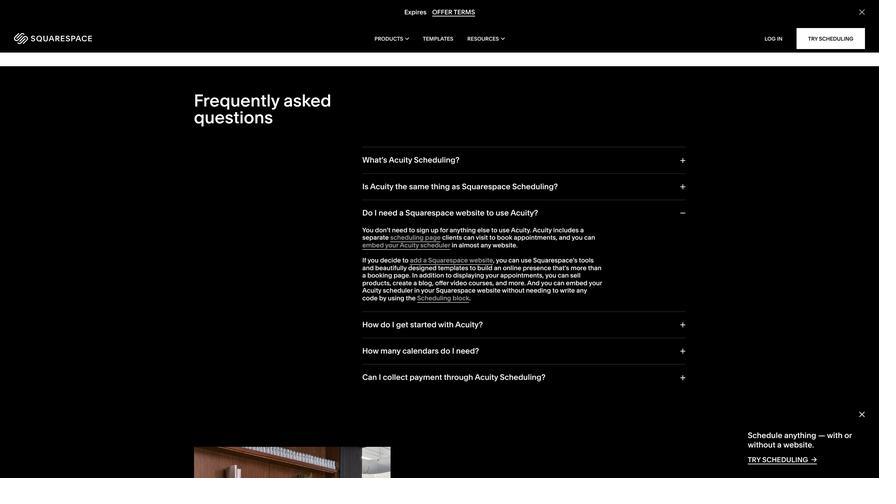 Task type: locate. For each thing, give the bounding box(es) containing it.
without up try scheduling →
[[748, 441, 775, 450]]

appointments, up needing
[[500, 272, 544, 280]]

0 vertical spatial scheduling
[[819, 35, 853, 42]]

how for how many calendars do i need?
[[362, 347, 379, 356]]

1 horizontal spatial try
[[808, 35, 818, 42]]

in inside ', you can use squarespace's tools and beautifully designed templates to build an online presence that's more than a booking page. in addition to displaying your appointments, you can sell products, create a blog, offer video courses, and more. and you can embed your acuity scheduler in your squarespace website without needing to write any code by using the'
[[414, 287, 420, 295]]

0 horizontal spatial with
[[438, 320, 454, 330]]

to right visit
[[489, 234, 496, 242]]

need up don't
[[379, 209, 397, 218]]

acuity right acuity.
[[533, 226, 552, 234]]

1 horizontal spatial and
[[496, 279, 507, 287]]

terms
[[453, 8, 475, 16]]

using
[[388, 294, 404, 302]]

acuity? up need?
[[455, 320, 483, 330]]

use inside you don't need to sign up for anything else to use acuity. acuity includes a separate
[[499, 226, 510, 234]]

any right write
[[576, 287, 587, 295]]

i left get
[[392, 320, 394, 330]]

use
[[496, 209, 509, 218], [499, 226, 510, 234], [521, 257, 532, 265]]

1 vertical spatial scheduling?
[[512, 182, 558, 192]]

how down code
[[362, 320, 379, 330]]

a right the includes
[[580, 226, 584, 234]]

blog,
[[418, 279, 434, 287]]

do left need?
[[441, 347, 450, 356]]

acuity inside you don't need to sign up for anything else to use acuity. acuity includes a separate
[[533, 226, 552, 234]]

try inside try scheduling →
[[748, 456, 761, 465]]

0 vertical spatial embed
[[362, 241, 384, 249]]

i right "can"
[[379, 373, 381, 383]]

templates
[[438, 264, 468, 272]]

i
[[375, 209, 377, 218], [392, 320, 394, 330], [452, 347, 454, 356], [379, 373, 381, 383]]

and up products,
[[362, 264, 374, 272]]

0 vertical spatial the
[[395, 182, 407, 192]]

displaying
[[453, 272, 484, 280]]

asked
[[283, 90, 331, 111]]

scheduling block link
[[417, 294, 469, 303]]

0 vertical spatial website.
[[493, 241, 518, 249]]

in right page.
[[412, 272, 418, 280]]

0 horizontal spatial do
[[380, 320, 390, 330]]

in
[[777, 35, 783, 42], [412, 272, 418, 280]]

website. inside "scheduling page clients can visit to book appointments, and you can embed your acuity scheduler in almost any website."
[[493, 241, 518, 249]]

build
[[477, 264, 492, 272]]

1 vertical spatial do
[[441, 347, 450, 356]]

0 vertical spatial anything
[[450, 226, 476, 234]]

0 horizontal spatial scheduler
[[383, 287, 413, 295]]

need up embed your acuity scheduler link
[[392, 226, 407, 234]]

0 vertical spatial and
[[559, 234, 570, 242]]

in left almost
[[452, 241, 457, 249]]

the
[[395, 182, 407, 192], [406, 294, 416, 302]]

0 horizontal spatial anything
[[450, 226, 476, 234]]

1 vertical spatial try
[[748, 456, 761, 465]]

website.
[[493, 241, 518, 249], [783, 441, 814, 450]]

1 vertical spatial anything
[[784, 431, 816, 441]]

2 how from the top
[[362, 347, 379, 356]]

code
[[362, 294, 378, 302]]

1 horizontal spatial in
[[777, 35, 783, 42]]

scheduler
[[420, 241, 450, 249], [383, 287, 413, 295]]

anything up almost
[[450, 226, 476, 234]]

2 horizontal spatial and
[[559, 234, 570, 242]]

acuity?
[[510, 209, 538, 218], [455, 320, 483, 330]]

more.
[[508, 279, 526, 287]]

0 vertical spatial any
[[481, 241, 491, 249]]

page
[[425, 234, 441, 242]]

the right using
[[406, 294, 416, 302]]

0 horizontal spatial website.
[[493, 241, 518, 249]]

1 vertical spatial how
[[362, 347, 379, 356]]

1 horizontal spatial without
[[748, 441, 775, 450]]

0 vertical spatial in
[[452, 241, 457, 249]]

get
[[396, 320, 408, 330]]

0 horizontal spatial any
[[481, 241, 491, 249]]

can left "sell"
[[558, 272, 569, 280]]

payment
[[410, 373, 442, 383]]

resources
[[467, 35, 499, 42]]

without
[[502, 287, 525, 295], [748, 441, 775, 450]]

scheduler down page.
[[383, 287, 413, 295]]

through
[[444, 373, 473, 383]]

resources button
[[467, 25, 505, 53]]

acuity inside "scheduling page clients can visit to book appointments, and you can embed your acuity scheduler in almost any website."
[[400, 241, 419, 249]]

you right if at left bottom
[[368, 257, 379, 265]]

in right create
[[414, 287, 420, 295]]

2 horizontal spatial scheduling
[[819, 35, 853, 42]]

i right 'do'
[[375, 209, 377, 218]]

to right else
[[491, 226, 497, 234]]

a down if at left bottom
[[362, 272, 366, 280]]

0 horizontal spatial scheduling
[[417, 294, 451, 302]]

with right —
[[827, 431, 843, 441]]

add a squarespace website link
[[410, 257, 493, 265]]

1 vertical spatial scheduler
[[383, 287, 413, 295]]

can
[[362, 373, 377, 383]]

i left need?
[[452, 347, 454, 356]]

acuity down booking
[[362, 287, 381, 295]]

to up else
[[486, 209, 494, 218]]

website right .
[[477, 287, 501, 295]]

website. up →
[[783, 441, 814, 450]]

0 vertical spatial without
[[502, 287, 525, 295]]

anything left —
[[784, 431, 816, 441]]

website
[[456, 209, 485, 218], [469, 257, 493, 265], [477, 287, 501, 295]]

→
[[811, 456, 817, 464]]

appointments, inside ', you can use squarespace's tools and beautifully designed templates to build an online presence that's more than a booking page. in addition to displaying your appointments, you can sell products, create a blog, offer video courses, and more. and you can embed your acuity scheduler in your squarespace website without needing to write any code by using the'
[[500, 272, 544, 280]]

products button
[[374, 25, 409, 53]]

your down 'than'
[[589, 279, 602, 287]]

1 vertical spatial embed
[[566, 279, 587, 287]]

1 vertical spatial in
[[412, 272, 418, 280]]

needing
[[526, 287, 551, 295]]

and
[[527, 279, 540, 287]]

0 vertical spatial appointments,
[[514, 234, 557, 242]]

scheduling inside try scheduling link
[[819, 35, 853, 42]]

and up squarespace's
[[559, 234, 570, 242]]

1 vertical spatial appointments,
[[500, 272, 544, 280]]

than
[[588, 264, 601, 272]]

squarespace
[[462, 182, 510, 192], [405, 209, 454, 218], [428, 257, 468, 265], [436, 287, 476, 295]]

log             in link
[[765, 35, 783, 42]]

embed down more
[[566, 279, 587, 287]]

1 vertical spatial use
[[499, 226, 510, 234]]

embed down you
[[362, 241, 384, 249]]

what's acuity scheduling?
[[362, 156, 460, 165]]

without left and
[[502, 287, 525, 295]]

website. up ,
[[493, 241, 518, 249]]

and down an
[[496, 279, 507, 287]]

you right ,
[[496, 257, 507, 265]]

how
[[362, 320, 379, 330], [362, 347, 379, 356]]

or
[[844, 431, 852, 441]]

2 vertical spatial scheduling?
[[500, 373, 545, 383]]

1 horizontal spatial acuity?
[[510, 209, 538, 218]]

1 vertical spatial any
[[576, 287, 587, 295]]

customer care advisors. image
[[194, 447, 390, 479]]

use up and
[[521, 257, 532, 265]]

acuity right is
[[370, 182, 393, 192]]

1 vertical spatial without
[[748, 441, 775, 450]]

, you can use squarespace's tools and beautifully designed templates to build an online presence that's more than a booking page. in addition to displaying your appointments, you can sell products, create a blog, offer video courses, and more. and you can embed your acuity scheduler in your squarespace website without needing to write any code by using the
[[362, 257, 602, 302]]

2 vertical spatial use
[[521, 257, 532, 265]]

acuity? up acuity.
[[510, 209, 538, 218]]

1 horizontal spatial website.
[[783, 441, 814, 450]]

in inside "scheduling page clients can visit to book appointments, and you can embed your acuity scheduler in almost any website."
[[452, 241, 457, 249]]

you up tools at the bottom right of the page
[[572, 234, 583, 242]]

1 horizontal spatial embed
[[566, 279, 587, 287]]

acuity right through
[[475, 373, 498, 383]]

separate
[[362, 234, 389, 242]]

0 vertical spatial need
[[379, 209, 397, 218]]

with
[[438, 320, 454, 330], [827, 431, 843, 441]]

visit
[[476, 234, 488, 242]]

you right and
[[541, 279, 552, 287]]

1 horizontal spatial in
[[452, 241, 457, 249]]

scheduling inside try scheduling →
[[762, 456, 808, 465]]

scheduling for try scheduling →
[[762, 456, 808, 465]]

1 horizontal spatial anything
[[784, 431, 816, 441]]

1 horizontal spatial with
[[827, 431, 843, 441]]

0 horizontal spatial in
[[414, 287, 420, 295]]

0 horizontal spatial embed
[[362, 241, 384, 249]]

2 vertical spatial scheduling
[[762, 456, 808, 465]]

in right log
[[777, 35, 783, 42]]

can
[[463, 234, 474, 242], [584, 234, 595, 242], [508, 257, 519, 265], [558, 272, 569, 280], [553, 279, 564, 287]]

1 vertical spatial with
[[827, 431, 843, 441]]

1 vertical spatial acuity?
[[455, 320, 483, 330]]

—
[[818, 431, 825, 441]]

any inside ', you can use squarespace's tools and beautifully designed templates to build an online presence that's more than a booking page. in addition to displaying your appointments, you can sell products, create a blog, offer video courses, and more. and you can embed your acuity scheduler in your squarespace website without needing to write any code by using the'
[[576, 287, 587, 295]]

any
[[481, 241, 491, 249], [576, 287, 587, 295]]

acuity
[[389, 156, 412, 165], [370, 182, 393, 192], [533, 226, 552, 234], [400, 241, 419, 249], [362, 287, 381, 295], [475, 373, 498, 383]]

the left the same
[[395, 182, 407, 192]]

offer
[[435, 279, 449, 287]]

need?
[[456, 347, 479, 356]]

a up scheduling
[[399, 209, 404, 218]]

your down addition
[[421, 287, 434, 295]]

1 vertical spatial scheduling
[[417, 294, 451, 302]]

0 horizontal spatial without
[[502, 287, 525, 295]]

with right started on the left of the page
[[438, 320, 454, 330]]

scheduling page clients can visit to book appointments, and you can embed your acuity scheduler in almost any website.
[[362, 234, 595, 249]]

anything
[[450, 226, 476, 234], [784, 431, 816, 441]]

scheduling for try scheduling
[[819, 35, 853, 42]]

1 vertical spatial website.
[[783, 441, 814, 450]]

need inside you don't need to sign up for anything else to use acuity. acuity includes a separate
[[392, 226, 407, 234]]

and inside "scheduling page clients can visit to book appointments, and you can embed your acuity scheduler in almost any website."
[[559, 234, 570, 242]]

acuity up add
[[400, 241, 419, 249]]

website left an
[[469, 257, 493, 265]]

frequently asked questions
[[194, 90, 331, 128]]

0 vertical spatial with
[[438, 320, 454, 330]]

you down squarespace's
[[545, 272, 556, 280]]

website up you don't need to sign up for anything else to use acuity. acuity includes a separate
[[456, 209, 485, 218]]

try
[[808, 35, 818, 42], [748, 456, 761, 465]]

appointments, up squarespace's
[[514, 234, 557, 242]]

use left acuity.
[[499, 226, 510, 234]]

any down else
[[481, 241, 491, 249]]

how left many
[[362, 347, 379, 356]]

offer terms
[[432, 8, 475, 16]]

try for try scheduling
[[808, 35, 818, 42]]

0 vertical spatial scheduler
[[420, 241, 450, 249]]

your down ,
[[486, 272, 499, 280]]

1 horizontal spatial scheduler
[[420, 241, 450, 249]]

1 vertical spatial need
[[392, 226, 407, 234]]

2 vertical spatial website
[[477, 287, 501, 295]]

appointments,
[[514, 234, 557, 242], [500, 272, 544, 280]]

1 horizontal spatial scheduling
[[762, 456, 808, 465]]

scheduling
[[390, 234, 424, 242]]

0 vertical spatial try
[[808, 35, 818, 42]]

scheduler inside ', you can use squarespace's tools and beautifully designed templates to build an online presence that's more than a booking page. in addition to displaying your appointments, you can sell products, create a blog, offer video courses, and more. and you can embed your acuity scheduler in your squarespace website without needing to write any code by using the'
[[383, 287, 413, 295]]

1 vertical spatial the
[[406, 294, 416, 302]]

is acuity the same thing as squarespace scheduling?
[[362, 182, 558, 192]]

anything inside you don't need to sign up for anything else to use acuity. acuity includes a separate
[[450, 226, 476, 234]]

embed inside ', you can use squarespace's tools and beautifully designed templates to build an online presence that's more than a booking page. in addition to displaying your appointments, you can sell products, create a blog, offer video courses, and more. and you can embed your acuity scheduler in your squarespace website without needing to write any code by using the'
[[566, 279, 587, 287]]

to
[[486, 209, 494, 218], [409, 226, 415, 234], [491, 226, 497, 234], [489, 234, 496, 242], [402, 257, 409, 265], [470, 264, 476, 272], [446, 272, 452, 280], [552, 287, 558, 295]]

log             in
[[765, 35, 783, 42]]

2 vertical spatial and
[[496, 279, 507, 287]]

appointments, inside "scheduling page clients can visit to book appointments, and you can embed your acuity scheduler in almost any website."
[[514, 234, 557, 242]]

a up try scheduling →
[[777, 441, 782, 450]]

1 vertical spatial in
[[414, 287, 420, 295]]

scheduling page link
[[390, 234, 441, 243]]

includes
[[553, 226, 579, 234]]

if
[[362, 257, 366, 265]]

do left get
[[380, 320, 390, 330]]

0 horizontal spatial try
[[748, 456, 761, 465]]

0 horizontal spatial in
[[412, 272, 418, 280]]

try for try scheduling →
[[748, 456, 761, 465]]

0 horizontal spatial and
[[362, 264, 374, 272]]

and
[[559, 234, 570, 242], [362, 264, 374, 272], [496, 279, 507, 287]]

can right an
[[508, 257, 519, 265]]

1 how from the top
[[362, 320, 379, 330]]

to left write
[[552, 287, 558, 295]]

products,
[[362, 279, 391, 287]]

need
[[379, 209, 397, 218], [392, 226, 407, 234]]

0 vertical spatial in
[[777, 35, 783, 42]]

embed inside "scheduling page clients can visit to book appointments, and you can embed your acuity scheduler in almost any website."
[[362, 241, 384, 249]]

acuity right what's
[[389, 156, 412, 165]]

squarespace's
[[533, 257, 577, 265]]

0 vertical spatial how
[[362, 320, 379, 330]]

scheduling
[[819, 35, 853, 42], [417, 294, 451, 302], [762, 456, 808, 465]]

1 horizontal spatial any
[[576, 287, 587, 295]]

your up decide
[[385, 241, 398, 249]]

to inside "scheduling page clients can visit to book appointments, and you can embed your acuity scheduler in almost any website."
[[489, 234, 496, 242]]

for
[[440, 226, 448, 234]]

scheduler down up
[[420, 241, 450, 249]]

use up book
[[496, 209, 509, 218]]



Task type: describe. For each thing, give the bounding box(es) containing it.
an
[[494, 264, 501, 272]]

website inside ', you can use squarespace's tools and beautifully designed templates to build an online presence that's more than a booking page. in addition to displaying your appointments, you can sell products, create a blog, offer video courses, and more. and you can embed your acuity scheduler in your squarespace website without needing to write any code by using the'
[[477, 287, 501, 295]]

addition
[[419, 272, 444, 280]]

can left visit
[[463, 234, 474, 242]]

scheduling block .
[[417, 294, 471, 302]]

frequently
[[194, 90, 280, 111]]

collect
[[383, 373, 408, 383]]

website. inside schedule anything — with or without a website.
[[783, 441, 814, 450]]

block
[[453, 294, 469, 302]]

thing
[[431, 182, 450, 192]]

create
[[393, 279, 412, 287]]

squarespace inside ', you can use squarespace's tools and beautifully designed templates to build an online presence that's more than a booking page. in addition to displaying your appointments, you can sell products, create a blog, offer video courses, and more. and you can embed your acuity scheduler in your squarespace website without needing to write any code by using the'
[[436, 287, 476, 295]]

expires
[[404, 8, 428, 16]]

tools
[[579, 257, 594, 265]]

to left sign
[[409, 226, 415, 234]]

online
[[503, 264, 521, 272]]

how for how do i get started with acuity?
[[362, 320, 379, 330]]

how do i get started with acuity?
[[362, 320, 483, 330]]

do
[[362, 209, 373, 218]]

0 vertical spatial do
[[380, 320, 390, 330]]

schedule anything — with or without a website.
[[748, 431, 852, 450]]

squarespace logo image
[[14, 33, 92, 44]]

almost
[[459, 241, 479, 249]]

decide
[[380, 257, 401, 265]]

use inside ', you can use squarespace's tools and beautifully designed templates to build an online presence that's more than a booking page. in addition to displaying your appointments, you can sell products, create a blog, offer video courses, and more. and you can embed your acuity scheduler in your squarespace website without needing to write any code by using the'
[[521, 257, 532, 265]]

what's
[[362, 156, 387, 165]]

booking
[[367, 272, 392, 280]]

1 vertical spatial website
[[469, 257, 493, 265]]

schedule
[[748, 431, 782, 441]]

how many calendars do i need?
[[362, 347, 479, 356]]

questions
[[194, 107, 273, 128]]

clients
[[442, 234, 462, 242]]

0 vertical spatial website
[[456, 209, 485, 218]]

a left blog,
[[413, 279, 417, 287]]

video
[[450, 279, 467, 287]]

a inside schedule anything — with or without a website.
[[777, 441, 782, 450]]

offer
[[432, 8, 452, 16]]

need for don't
[[392, 226, 407, 234]]

log
[[765, 35, 776, 42]]

you don't need to sign up for anything else to use acuity. acuity includes a separate
[[362, 226, 584, 242]]

with inside schedule anything — with or without a website.
[[827, 431, 843, 441]]

try scheduling link
[[797, 28, 865, 49]]

try scheduling
[[808, 35, 853, 42]]

a right add
[[423, 257, 427, 265]]

templates
[[423, 35, 453, 42]]

same
[[409, 182, 429, 192]]

add
[[410, 257, 422, 265]]

don't
[[375, 226, 391, 234]]

as
[[452, 182, 460, 192]]

1 horizontal spatial do
[[441, 347, 450, 356]]

beautifully
[[375, 264, 407, 272]]

1 vertical spatial and
[[362, 264, 374, 272]]

a inside you don't need to sign up for anything else to use acuity. acuity includes a separate
[[580, 226, 584, 234]]

started
[[410, 320, 436, 330]]

anything inside schedule anything — with or without a website.
[[784, 431, 816, 441]]

is
[[362, 182, 369, 192]]

you
[[362, 226, 374, 234]]

write
[[560, 287, 575, 295]]

book
[[497, 234, 512, 242]]

designed
[[408, 264, 437, 272]]

0 vertical spatial scheduling?
[[414, 156, 460, 165]]

the inside ', you can use squarespace's tools and beautifully designed templates to build an online presence that's more than a booking page. in addition to displaying your appointments, you can sell products, create a blog, offer video courses, and more. and you can embed your acuity scheduler in your squarespace website without needing to write any code by using the'
[[406, 294, 416, 302]]

you inside "scheduling page clients can visit to book appointments, and you can embed your acuity scheduler in almost any website."
[[572, 234, 583, 242]]

without inside ', you can use squarespace's tools and beautifully designed templates to build an online presence that's more than a booking page. in addition to displaying your appointments, you can sell products, create a blog, offer video courses, and more. and you can embed your acuity scheduler in your squarespace website without needing to write any code by using the'
[[502, 287, 525, 295]]

offer terms link
[[432, 8, 475, 17]]

0 vertical spatial use
[[496, 209, 509, 218]]

0 vertical spatial acuity?
[[510, 209, 538, 218]]

try scheduling →
[[748, 456, 817, 465]]

if you decide to add a squarespace website
[[362, 257, 493, 265]]

presence
[[523, 264, 551, 272]]

to left add
[[402, 257, 409, 265]]

else
[[477, 226, 490, 234]]

any inside "scheduling page clients can visit to book appointments, and you can embed your acuity scheduler in almost any website."
[[481, 241, 491, 249]]

to left "build"
[[470, 264, 476, 272]]

do i need a squarespace website to use acuity?
[[362, 209, 538, 218]]

can up tools at the bottom right of the page
[[584, 234, 595, 242]]

your inside "scheduling page clients can visit to book appointments, and you can embed your acuity scheduler in almost any website."
[[385, 241, 398, 249]]

embed your acuity scheduler link
[[362, 241, 450, 250]]

that's
[[553, 264, 569, 272]]

need for i
[[379, 209, 397, 218]]

courses,
[[469, 279, 494, 287]]

up
[[431, 226, 438, 234]]

0 horizontal spatial acuity?
[[455, 320, 483, 330]]

many
[[380, 347, 401, 356]]

page.
[[394, 272, 411, 280]]

to down add a squarespace website link on the bottom
[[446, 272, 452, 280]]

sell
[[570, 272, 581, 280]]

in inside ', you can use squarespace's tools and beautifully designed templates to build an online presence that's more than a booking page. in addition to displaying your appointments, you can sell products, create a blog, offer video courses, and more. and you can embed your acuity scheduler in your squarespace website without needing to write any code by using the'
[[412, 272, 418, 280]]

by
[[379, 294, 386, 302]]

acuity.
[[511, 226, 531, 234]]

acuity inside ', you can use squarespace's tools and beautifully designed templates to build an online presence that's more than a booking page. in addition to displaying your appointments, you can sell products, create a blog, offer video courses, and more. and you can embed your acuity scheduler in your squarespace website without needing to write any code by using the'
[[362, 287, 381, 295]]

calendars
[[402, 347, 439, 356]]

without inside schedule anything — with or without a website.
[[748, 441, 775, 450]]

,
[[493, 257, 495, 265]]

.
[[469, 294, 471, 302]]

squarespace logo link
[[14, 33, 184, 44]]

scheduler inside "scheduling page clients can visit to book appointments, and you can embed your acuity scheduler in almost any website."
[[420, 241, 450, 249]]

templates link
[[423, 25, 453, 53]]

can down that's
[[553, 279, 564, 287]]

more
[[571, 264, 587, 272]]

products
[[374, 35, 403, 42]]

sign
[[416, 226, 429, 234]]



Task type: vqa. For each thing, say whether or not it's contained in the screenshot.
Non-
no



